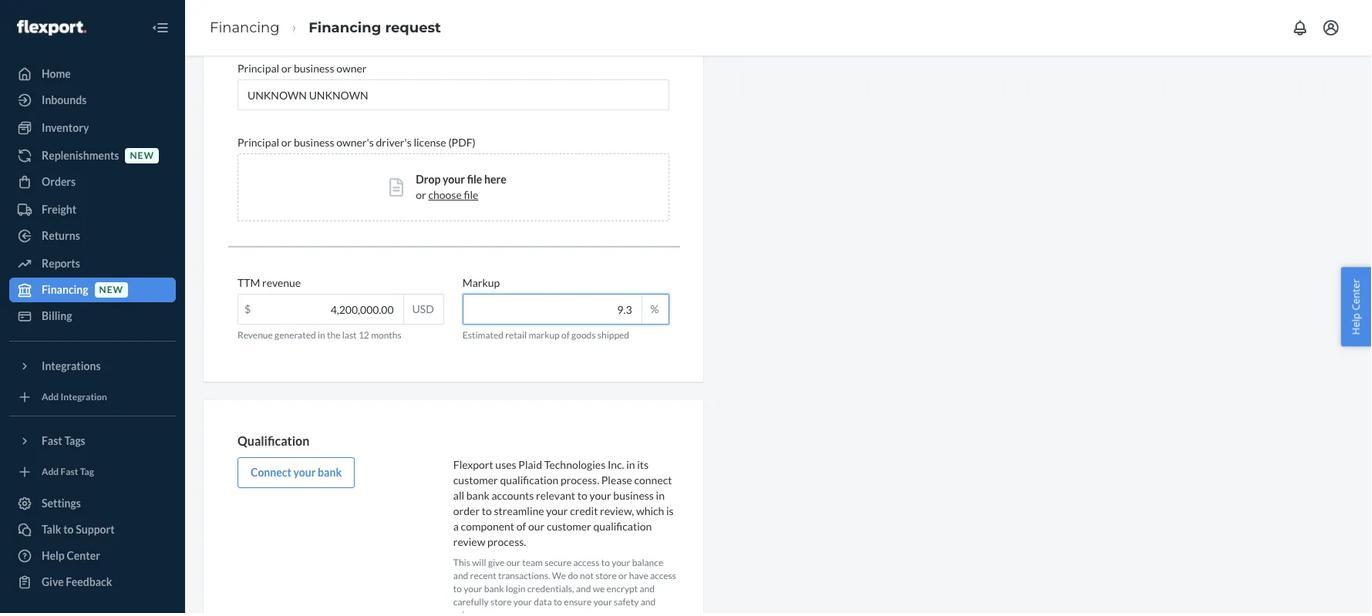 Task type: vqa. For each thing, say whether or not it's contained in the screenshot.
Outside
no



Task type: locate. For each thing, give the bounding box(es) containing it.
store
[[596, 570, 617, 582], [491, 597, 512, 608]]

center
[[1350, 279, 1363, 310], [67, 549, 100, 562]]

1 horizontal spatial in
[[627, 458, 635, 471]]

billing
[[42, 309, 72, 322]]

fast inside fast tags 'dropdown button'
[[42, 434, 62, 447]]

your right connect
[[294, 466, 316, 479]]

reports
[[42, 257, 80, 270]]

to inside talk to support button
[[63, 523, 74, 536]]

open notifications image
[[1291, 19, 1310, 37]]

$
[[245, 302, 251, 316]]

review,
[[600, 504, 634, 517]]

or up encrypt
[[619, 570, 628, 582]]

and down this
[[453, 570, 468, 582]]

business
[[294, 62, 334, 75], [294, 136, 334, 149], [614, 489, 654, 502]]

estimated retail markup of goods shipped
[[463, 329, 630, 341]]

inventory
[[42, 121, 89, 134]]

file left here
[[467, 173, 482, 186]]

financing up owner
[[309, 19, 381, 36]]

orders
[[42, 175, 76, 188]]

principal
[[238, 62, 279, 75], [238, 136, 279, 149]]

your down login
[[514, 597, 532, 608]]

2 vertical spatial business
[[614, 489, 654, 502]]

of
[[562, 329, 570, 341], [517, 520, 526, 533]]

1 horizontal spatial of
[[562, 329, 570, 341]]

access
[[573, 557, 600, 568], [650, 570, 677, 582]]

1 horizontal spatial store
[[596, 570, 617, 582]]

fast left the tag
[[61, 466, 78, 478]]

1 vertical spatial principal
[[238, 136, 279, 149]]

inbounds
[[42, 93, 87, 106]]

our down streamline
[[528, 520, 545, 533]]

customer down credit
[[547, 520, 592, 533]]

0 vertical spatial qualification
[[500, 474, 559, 487]]

0 vertical spatial of
[[562, 329, 570, 341]]

store up we
[[596, 570, 617, 582]]

talk to support button
[[9, 518, 176, 542]]

financing down reports at the left top of page
[[42, 283, 88, 296]]

support
[[76, 523, 115, 536]]

close navigation image
[[151, 19, 170, 37]]

your down "please"
[[590, 489, 611, 502]]

bank right connect
[[318, 466, 342, 479]]

0 horizontal spatial of
[[517, 520, 526, 533]]

our inside flexport uses plaid technologies inc. in its customer qualification process. please connect all bank accounts relevant to your business in order to streamline your credit review, which is a component of our customer qualification review process.
[[528, 520, 545, 533]]

1 horizontal spatial qualification
[[594, 520, 652, 533]]

bank down recent
[[484, 583, 504, 595]]

1 horizontal spatial customer
[[547, 520, 592, 533]]

owner
[[336, 62, 367, 75]]

1 vertical spatial fast
[[61, 466, 78, 478]]

talk
[[42, 523, 61, 536]]

your up carefully
[[464, 583, 483, 595]]

to right talk
[[63, 523, 74, 536]]

1 vertical spatial our
[[507, 557, 521, 568]]

add
[[42, 391, 59, 403], [42, 466, 59, 478]]

in left its
[[627, 458, 635, 471]]

0 vertical spatial store
[[596, 570, 617, 582]]

1 vertical spatial center
[[67, 549, 100, 562]]

give
[[42, 575, 64, 589]]

1 add from the top
[[42, 391, 59, 403]]

0 vertical spatial principal
[[238, 62, 279, 75]]

1 horizontal spatial access
[[650, 570, 677, 582]]

and
[[453, 570, 468, 582], [576, 583, 591, 595], [640, 583, 655, 595], [641, 597, 656, 608]]

revenue generated in the last 12 months
[[238, 329, 402, 341]]

inc.
[[608, 458, 625, 471]]

to up carefully
[[453, 583, 462, 595]]

1 vertical spatial process.
[[488, 535, 526, 548]]

qualification
[[238, 434, 310, 448]]

billing link
[[9, 304, 176, 329]]

our up the transactions.
[[507, 557, 521, 568]]

0 horizontal spatial help center
[[42, 549, 100, 562]]

or left owner's
[[281, 136, 292, 149]]

connect
[[251, 466, 291, 479]]

0 vertical spatial add
[[42, 391, 59, 403]]

integration
[[61, 391, 107, 403]]

qualification down review,
[[594, 520, 652, 533]]

0 vertical spatial center
[[1350, 279, 1363, 310]]

1 horizontal spatial financing
[[210, 19, 280, 36]]

settings link
[[9, 491, 176, 516]]

driver's
[[376, 136, 412, 149]]

1 horizontal spatial help center
[[1350, 279, 1363, 335]]

login
[[506, 583, 526, 595]]

1 horizontal spatial center
[[1350, 279, 1363, 310]]

business inside flexport uses plaid technologies inc. in its customer qualification process. please connect all bank accounts relevant to your business in order to streamline your credit review, which is a component of our customer qualification review process.
[[614, 489, 654, 502]]

add up settings
[[42, 466, 59, 478]]

markup
[[463, 276, 500, 289]]

new up the orders link
[[130, 150, 154, 162]]

0 horizontal spatial process.
[[488, 535, 526, 548]]

access down balance
[[650, 570, 677, 582]]

0 vertical spatial in
[[318, 329, 325, 341]]

1 vertical spatial add
[[42, 466, 59, 478]]

0 horizontal spatial customer
[[453, 474, 498, 487]]

2 horizontal spatial in
[[656, 489, 665, 502]]

1 vertical spatial help center
[[42, 549, 100, 562]]

2 vertical spatial in
[[656, 489, 665, 502]]

process. down technologies
[[561, 474, 599, 487]]

0 vertical spatial new
[[130, 150, 154, 162]]

uses
[[496, 458, 517, 471]]

home link
[[9, 62, 176, 86]]

2 principal from the top
[[238, 136, 279, 149]]

inventory link
[[9, 116, 176, 140]]

0 vertical spatial fast
[[42, 434, 62, 447]]

give
[[488, 557, 505, 568]]

of down streamline
[[517, 520, 526, 533]]

store down login
[[491, 597, 512, 608]]

1 vertical spatial business
[[294, 136, 334, 149]]

2 add from the top
[[42, 466, 59, 478]]

process.
[[561, 474, 599, 487], [488, 535, 526, 548]]

principal for principal or business owner
[[238, 62, 279, 75]]

1 horizontal spatial our
[[528, 520, 545, 533]]

business up review,
[[614, 489, 654, 502]]

file right choose
[[464, 188, 479, 201]]

new for replenishments
[[130, 150, 154, 162]]

1 vertical spatial of
[[517, 520, 526, 533]]

to down credentials,
[[554, 597, 562, 608]]

shipped
[[598, 329, 630, 341]]

in
[[318, 329, 325, 341], [627, 458, 635, 471], [656, 489, 665, 502]]

of left the goods
[[562, 329, 570, 341]]

owner's
[[336, 136, 374, 149]]

0 horizontal spatial access
[[573, 557, 600, 568]]

1 vertical spatial bank
[[467, 489, 490, 502]]

to
[[578, 489, 588, 502], [482, 504, 492, 517], [63, 523, 74, 536], [601, 557, 610, 568], [453, 583, 462, 595], [554, 597, 562, 608]]

review
[[453, 535, 486, 548]]

business left owner
[[294, 62, 334, 75]]

1 vertical spatial store
[[491, 597, 512, 608]]

your down we
[[594, 597, 612, 608]]

0.00 text field
[[238, 295, 403, 324]]

qualification down plaid
[[500, 474, 559, 487]]

carefully
[[453, 597, 489, 608]]

0 horizontal spatial financing
[[42, 283, 88, 296]]

1 vertical spatial access
[[650, 570, 677, 582]]

fast left tags
[[42, 434, 62, 447]]

1 horizontal spatial new
[[130, 150, 154, 162]]

business for owner
[[294, 62, 334, 75]]

customer down the flexport
[[453, 474, 498, 487]]

1 vertical spatial customer
[[547, 520, 592, 533]]

your down "relevant"
[[546, 504, 568, 517]]

in left the at bottom left
[[318, 329, 325, 341]]

your
[[443, 173, 465, 186], [294, 466, 316, 479], [590, 489, 611, 502], [546, 504, 568, 517], [612, 557, 631, 568], [464, 583, 483, 595], [514, 597, 532, 608], [594, 597, 612, 608]]

bank right all
[[467, 489, 490, 502]]

financing up principal or business owner
[[210, 19, 280, 36]]

financing link
[[210, 19, 280, 36]]

request
[[385, 19, 441, 36]]

qualification
[[500, 474, 559, 487], [594, 520, 652, 533]]

0 vertical spatial our
[[528, 520, 545, 533]]

or down drop
[[416, 188, 426, 201]]

2 horizontal spatial financing
[[309, 19, 381, 36]]

have
[[629, 570, 649, 582]]

1 horizontal spatial process.
[[561, 474, 599, 487]]

the
[[327, 329, 341, 341]]

business for owner's
[[294, 136, 334, 149]]

add left the integration
[[42, 391, 59, 403]]

to up component
[[482, 504, 492, 517]]

help
[[1350, 313, 1363, 335], [42, 549, 65, 562]]

streamline
[[494, 504, 544, 517]]

business left owner's
[[294, 136, 334, 149]]

2 vertical spatial bank
[[484, 583, 504, 595]]

1 horizontal spatial help
[[1350, 313, 1363, 335]]

bank inside flexport uses plaid technologies inc. in its customer qualification process. please connect all bank accounts relevant to your business in order to streamline your credit review, which is a component of our customer qualification review process.
[[467, 489, 490, 502]]

revenue
[[262, 276, 301, 289]]

ttm revenue
[[238, 276, 301, 289]]

your inside button
[[294, 466, 316, 479]]

do
[[568, 570, 578, 582]]

0 vertical spatial help
[[1350, 313, 1363, 335]]

new down reports link
[[99, 284, 123, 296]]

file alt image
[[390, 178, 404, 197]]

add fast tag link
[[9, 460, 176, 484]]

recent
[[470, 570, 497, 582]]

0 vertical spatial help center
[[1350, 279, 1363, 335]]

help center inside button
[[1350, 279, 1363, 335]]

help center button
[[1342, 267, 1372, 346]]

access up not
[[573, 557, 600, 568]]

your up choose
[[443, 173, 465, 186]]

0 vertical spatial bank
[[318, 466, 342, 479]]

in down connect on the left of the page
[[656, 489, 665, 502]]

file
[[467, 173, 482, 186], [464, 188, 479, 201]]

0 vertical spatial file
[[467, 173, 482, 186]]

not
[[580, 570, 594, 582]]

which
[[636, 504, 664, 517]]

your inside drop your file here or choose file
[[443, 173, 465, 186]]

principal for principal or business owner's driver's license (pdf)
[[238, 136, 279, 149]]

bank inside button
[[318, 466, 342, 479]]

help center
[[1350, 279, 1363, 335], [42, 549, 100, 562]]

1 vertical spatial new
[[99, 284, 123, 296]]

process. up the give
[[488, 535, 526, 548]]

tag
[[80, 466, 94, 478]]

fast tags button
[[9, 429, 176, 454]]

0 horizontal spatial new
[[99, 284, 123, 296]]

and down have
[[640, 583, 655, 595]]

0 horizontal spatial our
[[507, 557, 521, 568]]

retail
[[505, 329, 527, 341]]

0 horizontal spatial help
[[42, 549, 65, 562]]

0 vertical spatial business
[[294, 62, 334, 75]]

1 principal from the top
[[238, 62, 279, 75]]

privacy.
[[453, 610, 485, 613]]

0 text field
[[463, 295, 642, 324]]



Task type: describe. For each thing, give the bounding box(es) containing it.
transactions.
[[498, 570, 550, 582]]

last
[[342, 329, 357, 341]]

balance
[[632, 557, 664, 568]]

secure
[[545, 557, 572, 568]]

add integration link
[[9, 385, 176, 410]]

plaid
[[519, 458, 542, 471]]

or down the breadcrumbs 'navigation'
[[281, 62, 292, 75]]

add for add integration
[[42, 391, 59, 403]]

and down not
[[576, 583, 591, 595]]

this
[[453, 557, 470, 568]]

and right the safety on the left of the page
[[641, 597, 656, 608]]

1 vertical spatial help
[[42, 549, 65, 562]]

Owner's full name field
[[238, 80, 669, 110]]

flexport
[[453, 458, 493, 471]]

financing for financing link on the top of the page
[[210, 19, 280, 36]]

will
[[472, 557, 486, 568]]

connect
[[634, 474, 672, 487]]

usd
[[412, 302, 434, 316]]

0 horizontal spatial in
[[318, 329, 325, 341]]

flexport logo image
[[17, 20, 86, 35]]

revenue
[[238, 329, 273, 341]]

1 vertical spatial qualification
[[594, 520, 652, 533]]

flexport uses plaid technologies inc. in its customer qualification process. please connect all bank accounts relevant to your business in order to streamline your credit review, which is a component of our customer qualification review process.
[[453, 458, 674, 548]]

0 horizontal spatial qualification
[[500, 474, 559, 487]]

bank inside this will give our team secure access to your balance and recent transactions. we do not store or have access to your bank login credentials, and we encrypt and carefully store your data to ensure your safety and privacy.
[[484, 583, 504, 595]]

0 horizontal spatial store
[[491, 597, 512, 608]]

fast tags
[[42, 434, 85, 447]]

is
[[667, 504, 674, 517]]

add fast tag
[[42, 466, 94, 478]]

%
[[651, 302, 659, 316]]

add integration
[[42, 391, 107, 403]]

financing for financing request
[[309, 19, 381, 36]]

credit
[[570, 504, 598, 517]]

1 vertical spatial file
[[464, 188, 479, 201]]

or inside drop your file here or choose file
[[416, 188, 426, 201]]

give feedback button
[[9, 570, 176, 595]]

help center link
[[9, 544, 176, 569]]

home
[[42, 67, 71, 80]]

to up credit
[[578, 489, 588, 502]]

goods
[[572, 329, 596, 341]]

its
[[637, 458, 649, 471]]

or inside this will give our team secure access to your balance and recent transactions. we do not store or have access to your bank login credentials, and we encrypt and carefully store your data to ensure your safety and privacy.
[[619, 570, 628, 582]]

encrypt
[[607, 583, 638, 595]]

to up we
[[601, 557, 610, 568]]

1 vertical spatial in
[[627, 458, 635, 471]]

order
[[453, 504, 480, 517]]

0 horizontal spatial center
[[67, 549, 100, 562]]

principal or business owner
[[238, 62, 367, 75]]

financing request
[[309, 19, 441, 36]]

markup
[[529, 329, 560, 341]]

connect your bank
[[251, 466, 342, 479]]

open account menu image
[[1322, 19, 1341, 37]]

choose
[[428, 188, 462, 201]]

all
[[453, 489, 464, 502]]

inbounds link
[[9, 88, 176, 113]]

breadcrumbs navigation
[[197, 5, 454, 50]]

a
[[453, 520, 459, 533]]

component
[[461, 520, 515, 533]]

team
[[522, 557, 543, 568]]

orders link
[[9, 170, 176, 194]]

fast inside add fast tag link
[[61, 466, 78, 478]]

license
[[414, 136, 446, 149]]

reports link
[[9, 251, 176, 276]]

0 vertical spatial process.
[[561, 474, 599, 487]]

here
[[484, 173, 507, 186]]

freight link
[[9, 197, 176, 222]]

(pdf)
[[449, 136, 476, 149]]

generated
[[275, 329, 316, 341]]

feedback
[[66, 575, 112, 589]]

months
[[371, 329, 402, 341]]

center inside button
[[1350, 279, 1363, 310]]

give feedback
[[42, 575, 112, 589]]

connect your bank button
[[238, 457, 355, 488]]

principal or business owner's driver's license (pdf)
[[238, 136, 476, 149]]

technologies
[[544, 458, 606, 471]]

safety
[[614, 597, 639, 608]]

our inside this will give our team secure access to your balance and recent transactions. we do not store or have access to your bank login credentials, and we encrypt and carefully store your data to ensure your safety and privacy.
[[507, 557, 521, 568]]

credentials,
[[527, 583, 574, 595]]

data
[[534, 597, 552, 608]]

integrations
[[42, 359, 101, 373]]

ttm
[[238, 276, 260, 289]]

please
[[602, 474, 632, 487]]

returns link
[[9, 224, 176, 248]]

financing request link
[[309, 19, 441, 36]]

returns
[[42, 229, 80, 242]]

we
[[552, 570, 566, 582]]

0 vertical spatial customer
[[453, 474, 498, 487]]

12
[[359, 329, 369, 341]]

freight
[[42, 203, 76, 216]]

your up have
[[612, 557, 631, 568]]

talk to support
[[42, 523, 115, 536]]

help inside button
[[1350, 313, 1363, 335]]

0 vertical spatial access
[[573, 557, 600, 568]]

new for financing
[[99, 284, 123, 296]]

settings
[[42, 497, 81, 510]]

accounts
[[492, 489, 534, 502]]

of inside flexport uses plaid technologies inc. in its customer qualification process. please connect all bank accounts relevant to your business in order to streamline your credit review, which is a component of our customer qualification review process.
[[517, 520, 526, 533]]

this will give our team secure access to your balance and recent transactions. we do not store or have access to your bank login credentials, and we encrypt and carefully store your data to ensure your safety and privacy.
[[453, 557, 677, 613]]

add for add fast tag
[[42, 466, 59, 478]]



